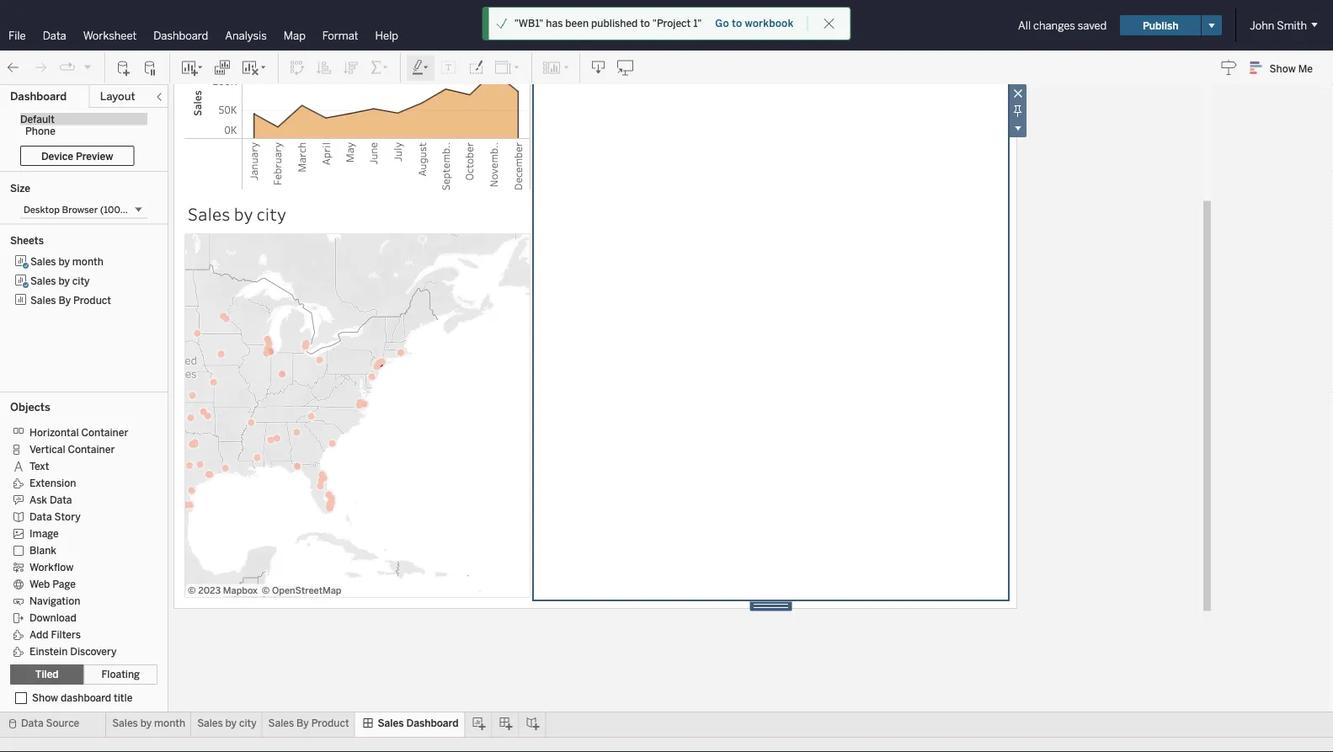 Task type: describe. For each thing, give the bounding box(es) containing it.
2 © from the left
[[262, 585, 270, 596]]

1 horizontal spatial by
[[297, 717, 309, 729]]

size
[[10, 182, 30, 194]]

blank
[[29, 544, 56, 557]]

product inside list box
[[73, 294, 111, 306]]

"wb1" has been published to "project 1"
[[514, 17, 702, 29]]

einstein discovery option
[[10, 643, 145, 660]]

October, Month of Order Date. Press Space to toggle selection. Press Escape to go back to the left margin. Use arrow keys to navigate headers text field
[[457, 139, 482, 190]]

show dashboard title
[[32, 692, 133, 704]]

sales inside application
[[188, 202, 230, 225]]

sort ascending image
[[316, 59, 333, 76]]

x
[[129, 204, 134, 215]]

web
[[29, 578, 50, 590]]

navigation option
[[10, 592, 145, 609]]

September, Month of Order Date. Press Space to toggle selection. Press Escape to go back to the left margin. Use arrow keys to navigate headers text field
[[434, 139, 457, 190]]

city inside application
[[257, 202, 286, 225]]

new worksheet image
[[180, 59, 204, 76]]

redo image
[[32, 59, 49, 76]]

data source
[[21, 717, 79, 729]]

add filters
[[29, 629, 81, 641]]

text option
[[10, 457, 145, 474]]

© 2023 mapbox © openstreetmap
[[188, 585, 342, 596]]

extension option
[[10, 474, 145, 491]]

horizontal
[[29, 427, 79, 439]]

map
[[284, 29, 306, 42]]

download option
[[10, 609, 145, 626]]

December, Month of Order Date. Press Space to toggle selection. Press Escape to go back to the left margin. Use arrow keys to navigate headers text field
[[506, 139, 530, 190]]

data inside ask data option
[[50, 494, 72, 506]]

container for horizontal container
[[81, 427, 128, 439]]

openstreetmap
[[272, 585, 342, 596]]

sales dashboard
[[378, 717, 459, 729]]

workflow
[[29, 561, 74, 573]]

me
[[1299, 62, 1313, 74]]

source
[[46, 717, 79, 729]]

workflow option
[[10, 558, 145, 575]]

2 vertical spatial city
[[239, 717, 257, 729]]

einstein discovery
[[29, 646, 117, 658]]

ask data option
[[10, 491, 145, 508]]

(1000
[[100, 204, 126, 215]]

800)
[[136, 204, 158, 215]]

© 2023 mapbox link
[[188, 585, 258, 596]]

duplicate image
[[214, 59, 231, 76]]

fit image
[[494, 59, 521, 76]]

ask
[[29, 494, 47, 506]]

"wb1"
[[514, 17, 544, 29]]

title
[[114, 692, 133, 704]]

device preview button
[[20, 146, 134, 166]]

go
[[715, 17, 729, 29]]

highlight image
[[411, 59, 430, 76]]

January, Month of Order Date. Press Space to toggle selection. Press Escape to go back to the left margin. Use arrow keys to navigate headers text field
[[242, 139, 265, 190]]

1 vertical spatial month
[[154, 717, 185, 729]]

2 vertical spatial sales by city
[[197, 717, 257, 729]]

add filters option
[[10, 626, 145, 643]]

text
[[29, 460, 49, 472]]

undo image
[[5, 59, 22, 76]]

web page option
[[10, 575, 145, 592]]

phone
[[25, 125, 56, 137]]

0 horizontal spatial dashboard
[[10, 90, 67, 103]]

clear sheet image
[[241, 59, 268, 76]]

collapse image
[[154, 92, 164, 102]]

swap rows and columns image
[[289, 59, 306, 76]]

john
[[1250, 19, 1275, 32]]

data guide image
[[1221, 59, 1238, 76]]

file
[[8, 29, 26, 42]]

2 horizontal spatial dashboard
[[406, 717, 459, 729]]

data for data
[[43, 29, 66, 42]]

sort descending image
[[343, 59, 360, 76]]

objects list box
[[10, 419, 158, 660]]

sheets
[[10, 235, 44, 247]]

1 horizontal spatial sales by product
[[268, 717, 349, 729]]

February, Month of Order Date. Press Space to toggle selection. Press Escape to go back to the left margin. Use arrow keys to navigate headers text field
[[265, 139, 290, 190]]

1 vertical spatial sales by month
[[112, 717, 185, 729]]

new data source image
[[115, 59, 132, 76]]

2023
[[198, 585, 221, 596]]

been
[[566, 17, 589, 29]]

show/hide cards image
[[542, 59, 569, 76]]

data for data source
[[21, 717, 43, 729]]

fix height image
[[1009, 102, 1027, 120]]

show labels image
[[441, 59, 457, 76]]

go to workbook
[[715, 17, 794, 29]]

all changes saved
[[1018, 19, 1107, 32]]

add
[[29, 629, 49, 641]]

published
[[591, 17, 638, 29]]



Task type: locate. For each thing, give the bounding box(es) containing it.
sales by month down sheets
[[30, 255, 104, 267]]

more options image
[[1009, 120, 1027, 137]]

© openstreetmap link
[[262, 585, 342, 596]]

sales by city inside list box
[[30, 275, 90, 287]]

0 horizontal spatial replay animation image
[[59, 59, 76, 76]]

0 horizontal spatial sales by month
[[30, 255, 104, 267]]

success image
[[496, 18, 508, 29]]

0 vertical spatial month
[[72, 255, 104, 267]]

remove from dashboard image
[[1009, 84, 1027, 102]]

May, Month of Order Date. Press Space to toggle selection. Press Escape to go back to the left margin. Use arrow keys to navigate headers text field
[[338, 139, 361, 190]]

blank option
[[10, 542, 145, 558]]

image option
[[10, 525, 145, 542]]

show
[[1270, 62, 1296, 74], [32, 692, 58, 704]]

mapbox
[[223, 585, 258, 596]]

0 horizontal spatial show
[[32, 692, 58, 704]]

0 vertical spatial show
[[1270, 62, 1296, 74]]

1 vertical spatial city
[[72, 275, 90, 287]]

by inside application
[[234, 202, 253, 225]]

0 vertical spatial by
[[58, 294, 71, 306]]

city
[[257, 202, 286, 225], [72, 275, 90, 287], [239, 717, 257, 729]]

totals image
[[370, 59, 390, 76]]

horizontal container option
[[10, 424, 145, 441]]

publish
[[1143, 19, 1179, 31]]

has
[[546, 17, 563, 29]]

November, Month of Order Date. Press Space to toggle selection. Press Escape to go back to the left margin. Use arrow keys to navigate headers text field
[[482, 139, 506, 190]]

container up vertical container option
[[81, 427, 128, 439]]

data left source
[[21, 717, 43, 729]]

0 horizontal spatial sales by product
[[30, 294, 111, 306]]

product
[[73, 294, 111, 306], [311, 717, 349, 729]]

help
[[375, 29, 398, 42]]

1 vertical spatial sales by city
[[30, 275, 90, 287]]

2 to from the left
[[732, 17, 742, 29]]

show for show me
[[1270, 62, 1296, 74]]

download image
[[590, 59, 607, 76]]

March, Month of Order Date. Press Space to toggle selection. Press Escape to go back to the left margin. Use arrow keys to navigate headers text field
[[290, 139, 314, 190]]

dashboard
[[61, 692, 111, 704]]

marks. press enter to open the view data window.. use arrow keys to navigate data visualization elements. image containing © 2023 mapbox
[[184, 233, 531, 598]]

wb1
[[685, 17, 713, 33]]

sales
[[188, 202, 230, 225], [30, 255, 56, 267], [30, 275, 56, 287], [30, 294, 56, 306], [112, 717, 138, 729], [197, 717, 223, 729], [268, 717, 294, 729], [378, 717, 404, 729]]

download
[[29, 612, 76, 624]]

format workbook image
[[468, 59, 484, 76]]

layout
[[100, 90, 135, 103]]

vertical
[[29, 443, 65, 456]]

device preview
[[41, 150, 113, 162]]

image
[[29, 528, 59, 540]]

ask data
[[29, 494, 72, 506]]

web page
[[29, 578, 76, 590]]

0 vertical spatial sales by product
[[30, 294, 111, 306]]

by inside list box
[[58, 294, 71, 306]]

analysis
[[225, 29, 267, 42]]

format
[[323, 29, 358, 42]]

0 horizontal spatial by
[[58, 294, 71, 306]]

1 horizontal spatial sales by month
[[112, 717, 185, 729]]

publish button
[[1121, 15, 1201, 35]]

extension
[[29, 477, 76, 489]]

1 horizontal spatial replay animation image
[[83, 62, 93, 72]]

container inside horizontal container option
[[81, 427, 128, 439]]

1 vertical spatial container
[[68, 443, 115, 456]]

objects
[[10, 400, 50, 414]]

0 vertical spatial container
[[81, 427, 128, 439]]

device
[[41, 150, 73, 162]]

1 vertical spatial show
[[32, 692, 58, 704]]

to inside the go to workbook "link"
[[732, 17, 742, 29]]

0 horizontal spatial month
[[72, 255, 104, 267]]

show inside button
[[1270, 62, 1296, 74]]

sales by month down title
[[112, 717, 185, 729]]

0 vertical spatial city
[[257, 202, 286, 225]]

sales by product
[[30, 294, 111, 306], [268, 717, 349, 729]]

0 vertical spatial marks. press enter to open the view data window.. use arrow keys to navigate data visualization elements. image
[[242, 0, 531, 139]]

1"
[[693, 17, 702, 29]]

data story option
[[10, 508, 145, 525]]

desktop browser (1000 x 800)
[[24, 204, 158, 215]]

August, Month of Order Date. Press Space to toggle selection. Press Escape to go back to the left margin. Use arrow keys to navigate headers text field
[[410, 139, 434, 190]]

saved
[[1078, 19, 1107, 32]]

to left "project
[[640, 17, 650, 29]]

show down tiled
[[32, 692, 58, 704]]

preview
[[76, 150, 113, 162]]

0 vertical spatial sales by city
[[188, 202, 286, 225]]

month
[[72, 255, 104, 267], [154, 717, 185, 729]]

show for show dashboard title
[[32, 692, 58, 704]]

© left 2023
[[188, 585, 196, 596]]

pause auto updates image
[[142, 59, 159, 76]]

city inside list box
[[72, 275, 90, 287]]

open and edit this workbook in tableau desktop image
[[617, 59, 634, 76]]

changes
[[1034, 19, 1076, 32]]

list box
[[10, 252, 158, 387]]

1 horizontal spatial to
[[732, 17, 742, 29]]

1 horizontal spatial dashboard
[[154, 29, 208, 42]]

1 vertical spatial product
[[311, 717, 349, 729]]

by
[[58, 294, 71, 306], [297, 717, 309, 729]]

1 vertical spatial by
[[297, 717, 309, 729]]

draft
[[647, 19, 671, 31]]

container down horizontal container
[[68, 443, 115, 456]]

desktop
[[24, 204, 60, 215]]

container for vertical container
[[68, 443, 115, 456]]

data for data story
[[29, 511, 52, 523]]

June, Month of Order Date. Press Space to toggle selection. Press Escape to go back to the left margin. Use arrow keys to navigate headers text field
[[361, 139, 386, 190]]

0 horizontal spatial ©
[[188, 585, 196, 596]]

map element
[[184, 233, 530, 597]]

©
[[188, 585, 196, 596], [262, 585, 270, 596]]

browser
[[62, 204, 98, 215]]

default
[[20, 113, 55, 125]]

© right mapbox
[[262, 585, 270, 596]]

navigation
[[29, 595, 80, 607]]

data up redo icon
[[43, 29, 66, 42]]

show left 'me'
[[1270, 62, 1296, 74]]

0 vertical spatial sales by month
[[30, 255, 104, 267]]

1 horizontal spatial show
[[1270, 62, 1296, 74]]

sales by city application
[[168, 0, 1211, 614]]

einstein
[[29, 646, 68, 658]]

story
[[54, 511, 81, 523]]

0 vertical spatial product
[[73, 294, 111, 306]]

2 vertical spatial dashboard
[[406, 717, 459, 729]]

filters
[[51, 629, 81, 641]]

to
[[640, 17, 650, 29], [732, 17, 742, 29]]

data story
[[29, 511, 81, 523]]

discovery
[[70, 646, 117, 658]]

1 horizontal spatial product
[[311, 717, 349, 729]]

marks. press enter to open the view data window.. use arrow keys to navigate data visualization elements. image
[[242, 0, 531, 139], [184, 233, 531, 598]]

data down "ask"
[[29, 511, 52, 523]]

0 horizontal spatial to
[[640, 17, 650, 29]]

floating
[[101, 668, 140, 681]]

to right the go
[[732, 17, 742, 29]]

1 vertical spatial sales by product
[[268, 717, 349, 729]]

all
[[1018, 19, 1031, 32]]

container inside vertical container option
[[68, 443, 115, 456]]

to inside "wb1" has been published to "project 1" alert
[[640, 17, 650, 29]]

smith
[[1277, 19, 1307, 32]]

"project
[[653, 17, 691, 29]]

data inside data story option
[[29, 511, 52, 523]]

container
[[81, 427, 128, 439], [68, 443, 115, 456]]

July, Month of Order Date. Press Space to toggle selection. Press Escape to go back to the left margin. Use arrow keys to navigate headers text field
[[386, 139, 410, 190]]

replay animation image
[[59, 59, 76, 76], [83, 62, 93, 72]]

john smith
[[1250, 19, 1307, 32]]

data up 'data story'
[[50, 494, 72, 506]]

by
[[234, 202, 253, 225], [58, 255, 70, 267], [58, 275, 70, 287], [140, 717, 152, 729], [225, 717, 237, 729]]

"wb1" has been published to "project 1" alert
[[514, 16, 702, 31]]

1 horizontal spatial ©
[[262, 585, 270, 596]]

1 vertical spatial dashboard
[[10, 90, 67, 103]]

tiled
[[35, 668, 59, 681]]

replay animation image left new data source image
[[83, 62, 93, 72]]

show me
[[1270, 62, 1313, 74]]

0 horizontal spatial product
[[73, 294, 111, 306]]

data
[[43, 29, 66, 42], [50, 494, 72, 506], [29, 511, 52, 523], [21, 717, 43, 729]]

go to workbook link
[[715, 16, 795, 30]]

sales by month
[[30, 255, 104, 267], [112, 717, 185, 729]]

vertical container
[[29, 443, 115, 456]]

sales by city
[[188, 202, 286, 225], [30, 275, 90, 287], [197, 717, 257, 729]]

sales by product inside list box
[[30, 294, 111, 306]]

1 © from the left
[[188, 585, 196, 596]]

1 horizontal spatial month
[[154, 717, 185, 729]]

vertical container option
[[10, 441, 145, 457]]

1 to from the left
[[640, 17, 650, 29]]

show me button
[[1243, 55, 1328, 81]]

page
[[52, 578, 76, 590]]

worksheet
[[83, 29, 137, 42]]

0 vertical spatial dashboard
[[154, 29, 208, 42]]

default phone
[[20, 113, 56, 137]]

replay animation image right redo icon
[[59, 59, 76, 76]]

horizontal container
[[29, 427, 128, 439]]

list box containing sales by month
[[10, 252, 158, 387]]

dashboard
[[154, 29, 208, 42], [10, 90, 67, 103], [406, 717, 459, 729]]

1 vertical spatial marks. press enter to open the view data window.. use arrow keys to navigate data visualization elements. image
[[184, 233, 531, 598]]

togglestate option group
[[10, 665, 158, 685]]

April, Month of Order Date. Press Space to toggle selection. Press Escape to go back to the left margin. Use arrow keys to navigate headers text field
[[314, 139, 338, 190]]

sales by city inside application
[[188, 202, 286, 225]]

workbook
[[745, 17, 794, 29]]



Task type: vqa. For each thing, say whether or not it's contained in the screenshot.
November, Month of Order Date. Press Space to toggle selection. Press Escape to go back to the left margin. Use arrow keys to navigate headers text box
yes



